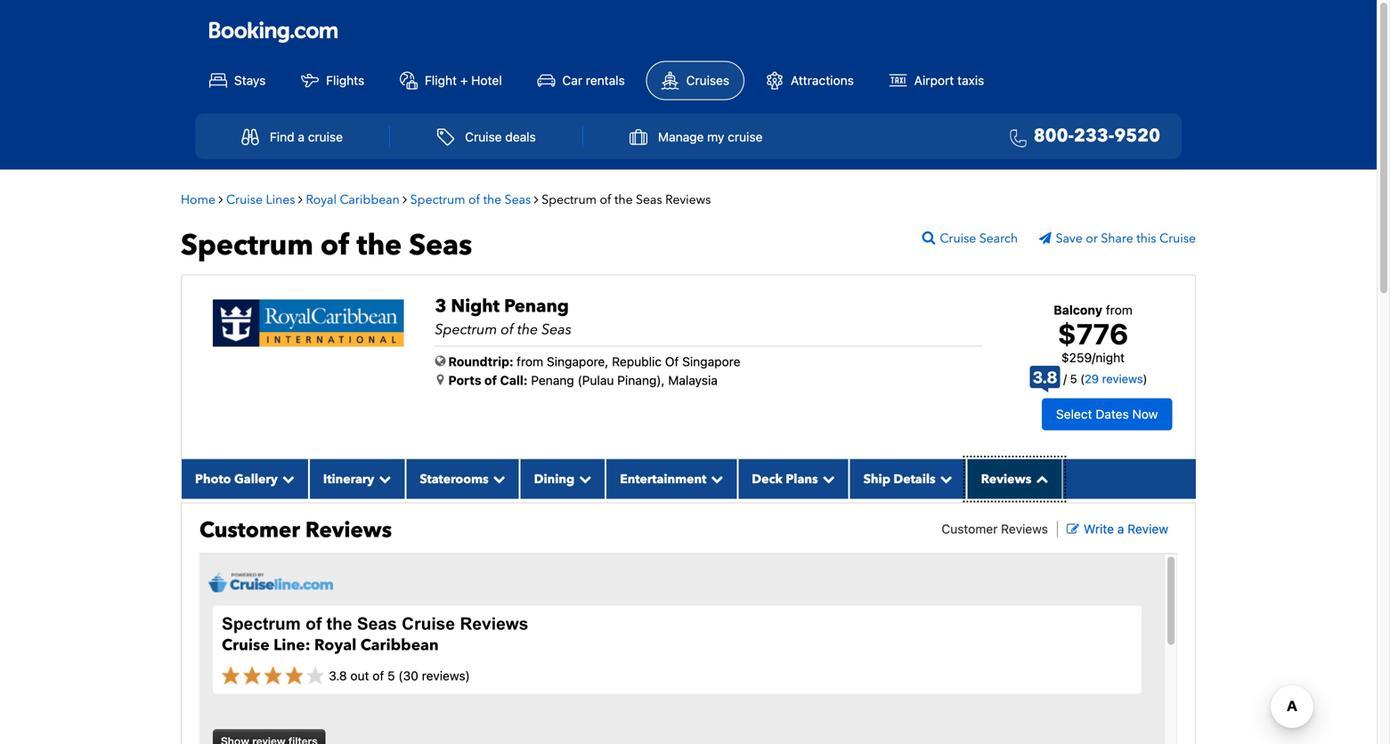 Task type: describe. For each thing, give the bounding box(es) containing it.
reviews button
[[967, 459, 1063, 499]]

of left angle right icon
[[468, 192, 480, 208]]

of inside the spectrum of the seas cruise reviews cruise line: royal caribbean
[[306, 615, 322, 634]]

deck plans
[[752, 471, 818, 488]]

select          dates now link
[[1042, 398, 1172, 431]]

3.8 out of 5 (30 reviews)
[[329, 669, 470, 684]]

1 vertical spatial spectrum of the seas
[[181, 226, 472, 265]]

dates
[[1096, 407, 1129, 422]]

manage my cruise button
[[610, 120, 782, 154]]

malaysia
[[668, 373, 718, 388]]

globe image
[[435, 355, 446, 367]]

home link
[[181, 192, 216, 208]]

29
[[1085, 372, 1099, 386]]

of right angle right icon
[[600, 192, 611, 208]]

hotel
[[471, 73, 502, 88]]

entertainment
[[620, 471, 707, 488]]

customer reviews link
[[942, 522, 1048, 536]]

review
[[1128, 522, 1168, 536]]

photo gallery button
[[181, 459, 309, 499]]

entertainment button
[[606, 459, 738, 499]]

a for find
[[298, 130, 305, 144]]

stays link
[[195, 62, 280, 99]]

roundtrip: from singapore, republic of singapore
[[448, 354, 741, 369]]

search
[[979, 230, 1018, 247]]

seas inside the spectrum of the seas cruise reviews cruise line: royal caribbean
[[357, 615, 397, 634]]

my
[[707, 130, 724, 144]]

seas down spectrum of the seas link
[[409, 226, 472, 265]]

select          dates now
[[1056, 407, 1158, 422]]

manage
[[658, 130, 704, 144]]

photo
[[195, 471, 231, 488]]

car rentals link
[[523, 62, 639, 99]]

staterooms
[[420, 471, 489, 488]]

800-
[[1034, 124, 1074, 148]]

cruise right this
[[1160, 230, 1196, 247]]

spectrum right angle right icon
[[542, 192, 597, 208]]

ship
[[864, 471, 891, 488]]

write a review
[[1084, 522, 1168, 536]]

photo gallery
[[195, 471, 278, 488]]

chevron down image for photo gallery
[[278, 473, 295, 485]]

save
[[1056, 230, 1083, 247]]

royal caribbean image
[[213, 300, 404, 347]]

(
[[1080, 372, 1085, 386]]

0 vertical spatial spectrum of the seas
[[410, 192, 531, 208]]

800-233-9520 link
[[1003, 124, 1160, 150]]

of down 'roundtrip:'
[[484, 373, 497, 388]]

1 horizontal spatial customer
[[942, 522, 998, 536]]

map marker image
[[437, 374, 444, 386]]

royal caribbean
[[306, 192, 400, 208]]

edit image
[[1067, 523, 1079, 536]]

reviews)
[[422, 669, 470, 684]]

1 vertical spatial 5
[[387, 669, 395, 684]]

find
[[270, 130, 294, 144]]

home
[[181, 192, 216, 208]]

write a review link
[[1067, 522, 1168, 536]]

of right the out
[[373, 669, 384, 684]]

5 inside 3.8 / 5 ( 29 reviews )
[[1070, 372, 1077, 386]]

deals
[[505, 130, 536, 144]]

spectrum of the seas main content
[[172, 179, 1205, 745]]

cruise left line:
[[222, 635, 270, 656]]

line:
[[273, 635, 310, 656]]

29 reviews link
[[1085, 372, 1143, 386]]

cruise lines
[[226, 192, 295, 208]]

reviews left edit image
[[1001, 522, 1048, 536]]

+
[[460, 73, 468, 88]]

the left angle right icon
[[483, 192, 502, 208]]

chevron down image for ship details
[[936, 473, 953, 485]]

balcony from $776 $259 / night
[[1054, 303, 1133, 365]]

or
[[1086, 230, 1098, 247]]

(pulau
[[578, 373, 614, 388]]

chevron down image for dining
[[575, 473, 592, 485]]

airport taxis
[[914, 73, 984, 88]]

1 vertical spatial penang
[[531, 373, 574, 388]]

1 angle right image from the left
[[219, 193, 223, 206]]

spectrum of the seas cruise reviews cruise line: royal caribbean
[[222, 615, 529, 656]]

ship details
[[864, 471, 936, 488]]

reviews down manage on the top of the page
[[665, 192, 711, 208]]

cruise left 'lines'
[[226, 192, 263, 208]]

flight + hotel link
[[386, 62, 516, 99]]

stays
[[234, 73, 266, 88]]

singapore
[[682, 354, 741, 369]]

cruiseline.com logo image
[[208, 572, 333, 593]]

dining
[[534, 471, 575, 488]]

night
[[451, 294, 500, 319]]

ports of call: penang (pulau pinang), malaysia
[[448, 373, 718, 388]]

reviews
[[1102, 372, 1143, 386]]

booking.com home image
[[209, 20, 338, 44]]

car
[[562, 73, 583, 88]]

ship details button
[[849, 459, 967, 499]]

chevron down image for staterooms
[[489, 473, 506, 485]]

angle right image for cruise
[[298, 193, 303, 206]]

rentals
[[586, 73, 625, 88]]

0 horizontal spatial customer reviews
[[199, 516, 392, 545]]

chevron up image
[[1032, 473, 1049, 485]]

flight
[[425, 73, 457, 88]]

dining button
[[520, 459, 606, 499]]

(30
[[398, 669, 418, 684]]

a for write
[[1118, 522, 1124, 536]]



Task type: locate. For each thing, give the bounding box(es) containing it.
customer down the reviews dropdown button
[[942, 522, 998, 536]]

cruise for manage my cruise
[[728, 130, 763, 144]]

3.8 for 3.8 / 5 ( 29 reviews )
[[1033, 368, 1058, 387]]

0 vertical spatial royal
[[306, 192, 337, 208]]

cruise deals
[[465, 130, 536, 144]]

1 horizontal spatial /
[[1092, 350, 1096, 365]]

attractions
[[791, 73, 854, 88]]

write
[[1084, 522, 1114, 536]]

spectrum down cruise deals 'link'
[[410, 192, 465, 208]]

0 vertical spatial penang
[[504, 294, 569, 319]]

cruise for find a cruise
[[308, 130, 343, 144]]

3.8 left the out
[[329, 669, 347, 684]]

chevron down image inside entertainment dropdown button
[[707, 473, 723, 485]]

republic
[[612, 354, 662, 369]]

$776
[[1058, 317, 1129, 351]]

reviews up reviews)
[[460, 615, 529, 634]]

the down "royal caribbean"
[[357, 226, 402, 265]]

1 vertical spatial 3.8
[[329, 669, 347, 684]]

chevron down image for deck plans
[[818, 473, 835, 485]]

of down "royal caribbean"
[[321, 226, 350, 265]]

1 horizontal spatial angle right image
[[298, 193, 303, 206]]

from for $776
[[1106, 303, 1133, 318]]

1 cruise from the left
[[308, 130, 343, 144]]

chevron down image inside dining dropdown button
[[575, 473, 592, 485]]

this
[[1137, 230, 1156, 247]]

9520
[[1114, 124, 1160, 148]]

0 horizontal spatial /
[[1064, 372, 1067, 386]]

3 night penang spectrum of the seas
[[435, 294, 572, 340]]

cruise up reviews)
[[402, 615, 455, 634]]

travel menu navigation
[[195, 114, 1182, 159]]

0 horizontal spatial customer
[[199, 516, 300, 545]]

0 vertical spatial a
[[298, 130, 305, 144]]

cruise
[[465, 130, 502, 144], [226, 192, 263, 208], [940, 230, 976, 247], [1160, 230, 1196, 247], [402, 615, 455, 634], [222, 635, 270, 656]]

reviews down itinerary
[[305, 516, 392, 545]]

save or share this cruise
[[1056, 230, 1196, 247]]

cruises link
[[646, 61, 745, 100]]

the
[[483, 192, 502, 208], [614, 192, 633, 208], [357, 226, 402, 265], [517, 320, 538, 340], [327, 615, 352, 634]]

chevron down image left deck
[[707, 473, 723, 485]]

cruise lines link
[[226, 192, 295, 208]]

5 chevron down image from the left
[[936, 473, 953, 485]]

caribbean
[[340, 192, 400, 208], [360, 635, 439, 656]]

save or share this cruise link
[[1039, 230, 1196, 247]]

customer reviews down the reviews dropdown button
[[942, 522, 1048, 536]]

1 vertical spatial caribbean
[[360, 635, 439, 656]]

cruise search
[[940, 230, 1018, 247]]

spectrum of the seas down cruise deals 'link'
[[410, 192, 531, 208]]

car rentals
[[562, 73, 625, 88]]

1 horizontal spatial 3.8
[[1033, 368, 1058, 387]]

customer reviews up the cruiseline.com logo
[[199, 516, 392, 545]]

cruise left deals at the left top of the page
[[465, 130, 502, 144]]

cruise right my
[[728, 130, 763, 144]]

)
[[1143, 372, 1147, 386]]

cruise inside 'link'
[[465, 130, 502, 144]]

chevron down image left entertainment
[[575, 473, 592, 485]]

deck
[[752, 471, 783, 488]]

seas up singapore,
[[542, 320, 572, 340]]

balcony
[[1054, 303, 1103, 318]]

royal right 'lines'
[[306, 192, 337, 208]]

1 vertical spatial a
[[1118, 522, 1124, 536]]

search image
[[922, 231, 940, 245]]

5 left (
[[1070, 372, 1077, 386]]

roundtrip:
[[448, 354, 514, 369]]

chevron down image left staterooms
[[374, 473, 391, 485]]

0 horizontal spatial chevron down image
[[278, 473, 295, 485]]

call:
[[500, 373, 528, 388]]

0 vertical spatial /
[[1092, 350, 1096, 365]]

royal
[[306, 192, 337, 208], [314, 635, 357, 656]]

gallery
[[234, 471, 278, 488]]

chevron down image
[[374, 473, 391, 485], [489, 473, 506, 485], [575, 473, 592, 485], [818, 473, 835, 485], [936, 473, 953, 485]]

penang right night
[[504, 294, 569, 319]]

/ inside 3.8 / 5 ( 29 reviews )
[[1064, 372, 1067, 386]]

itinerary
[[323, 471, 374, 488]]

chevron down image inside photo gallery 'dropdown button'
[[278, 473, 295, 485]]

3 chevron down image from the left
[[575, 473, 592, 485]]

from right balcony
[[1106, 303, 1133, 318]]

the up the out
[[327, 615, 352, 634]]

of
[[665, 354, 679, 369]]

night
[[1096, 350, 1125, 365]]

chevron down image inside deck plans dropdown button
[[818, 473, 835, 485]]

spectrum of the seas down "royal caribbean"
[[181, 226, 472, 265]]

1 horizontal spatial from
[[1106, 303, 1133, 318]]

2 chevron down image from the left
[[707, 473, 723, 485]]

/ left (
[[1064, 372, 1067, 386]]

1 horizontal spatial 5
[[1070, 372, 1077, 386]]

cruise
[[308, 130, 343, 144], [728, 130, 763, 144]]

of up line:
[[306, 615, 322, 634]]

airport taxis link
[[875, 62, 999, 99]]

cruise inside dropdown button
[[728, 130, 763, 144]]

chevron down image inside staterooms dropdown button
[[489, 473, 506, 485]]

customer
[[199, 516, 300, 545], [942, 522, 998, 536]]

from up call:
[[517, 354, 543, 369]]

seas inside 3 night penang spectrum of the seas
[[542, 320, 572, 340]]

pinang),
[[617, 373, 665, 388]]

the inside 3 night penang spectrum of the seas
[[517, 320, 538, 340]]

0 horizontal spatial 3.8
[[329, 669, 347, 684]]

the inside the spectrum of the seas cruise reviews cruise line: royal caribbean
[[327, 615, 352, 634]]

a inside navigation
[[298, 130, 305, 144]]

3
[[435, 294, 447, 319]]

spectrum inside the spectrum of the seas cruise reviews cruise line: royal caribbean
[[222, 615, 301, 634]]

details
[[894, 471, 936, 488]]

paper plane image
[[1039, 232, 1056, 245]]

a right write
[[1118, 522, 1124, 536]]

5
[[1070, 372, 1077, 386], [387, 669, 395, 684]]

the right angle right icon
[[614, 192, 633, 208]]

angle right image right "royal caribbean"
[[403, 193, 407, 206]]

0 vertical spatial 3.8
[[1033, 368, 1058, 387]]

1 vertical spatial /
[[1064, 372, 1067, 386]]

seas up the out
[[357, 615, 397, 634]]

seas left angle right icon
[[505, 192, 531, 208]]

reviews inside dropdown button
[[981, 471, 1032, 488]]

spectrum down cruise lines
[[181, 226, 313, 265]]

chevron down image for entertainment
[[707, 473, 723, 485]]

flights link
[[287, 62, 379, 99]]

4 chevron down image from the left
[[818, 473, 835, 485]]

chevron down image inside the itinerary dropdown button
[[374, 473, 391, 485]]

1 chevron down image from the left
[[374, 473, 391, 485]]

0 horizontal spatial 5
[[387, 669, 395, 684]]

2 chevron down image from the left
[[489, 473, 506, 485]]

chevron down image for itinerary
[[374, 473, 391, 485]]

of inside 3 night penang spectrum of the seas
[[501, 320, 514, 340]]

1 chevron down image from the left
[[278, 473, 295, 485]]

a right "find"
[[298, 130, 305, 144]]

chevron down image inside the ship details 'dropdown button'
[[936, 473, 953, 485]]

now
[[1132, 407, 1158, 422]]

0 vertical spatial from
[[1106, 303, 1133, 318]]

angle right image right 'lines'
[[298, 193, 303, 206]]

taxis
[[957, 73, 984, 88]]

0 horizontal spatial angle right image
[[219, 193, 223, 206]]

ports
[[448, 373, 481, 388]]

of up 'roundtrip:'
[[501, 320, 514, 340]]

flight + hotel
[[425, 73, 502, 88]]

0 horizontal spatial cruise
[[308, 130, 343, 144]]

from for singapore,
[[517, 354, 543, 369]]

reviews up customer reviews link
[[981, 471, 1032, 488]]

5 left (30
[[387, 669, 395, 684]]

1 vertical spatial royal
[[314, 635, 357, 656]]

singapore,
[[547, 354, 609, 369]]

plans
[[786, 471, 818, 488]]

spectrum inside 3 night penang spectrum of the seas
[[435, 320, 497, 340]]

airport
[[914, 73, 954, 88]]

chevron down image left "dining"
[[489, 473, 506, 485]]

cruise search link
[[922, 230, 1036, 247]]

cruise left search at the right of the page
[[940, 230, 976, 247]]

3.8 left (
[[1033, 368, 1058, 387]]

spectrum of the seas reviews
[[542, 192, 711, 208]]

angle right image
[[534, 193, 539, 206]]

deck plans button
[[738, 459, 849, 499]]

caribbean inside the spectrum of the seas cruise reviews cruise line: royal caribbean
[[360, 635, 439, 656]]

royal inside the spectrum of the seas cruise reviews cruise line: royal caribbean
[[314, 635, 357, 656]]

1 vertical spatial from
[[517, 354, 543, 369]]

find a cruise link
[[222, 120, 362, 154]]

chevron down image right ship
[[936, 473, 953, 485]]

cruise right "find"
[[308, 130, 343, 144]]

chevron down image left itinerary
[[278, 473, 295, 485]]

reviews inside the spectrum of the seas cruise reviews cruise line: royal caribbean
[[460, 615, 529, 634]]

3.8 / 5 ( 29 reviews )
[[1033, 368, 1147, 387]]

0 horizontal spatial from
[[517, 354, 543, 369]]

royal up the out
[[314, 635, 357, 656]]

1 horizontal spatial cruise
[[728, 130, 763, 144]]

from
[[1106, 303, 1133, 318], [517, 354, 543, 369]]

2 angle right image from the left
[[298, 193, 303, 206]]

spectrum up line:
[[222, 615, 301, 634]]

2 cruise from the left
[[728, 130, 763, 144]]

1 horizontal spatial chevron down image
[[707, 473, 723, 485]]

reviews
[[665, 192, 711, 208], [981, 471, 1032, 488], [305, 516, 392, 545], [1001, 522, 1048, 536], [460, 615, 529, 634]]

233-
[[1074, 124, 1114, 148]]

seas down manage on the top of the page
[[636, 192, 662, 208]]

spectrum of the seas link
[[410, 192, 534, 208]]

1 horizontal spatial customer reviews
[[942, 522, 1048, 536]]

penang down singapore,
[[531, 373, 574, 388]]

2 horizontal spatial angle right image
[[403, 193, 407, 206]]

angle right image right home
[[219, 193, 223, 206]]

from inside balcony from $776 $259 / night
[[1106, 303, 1133, 318]]

3 angle right image from the left
[[403, 193, 407, 206]]

the up call:
[[517, 320, 538, 340]]

angle right image for royal
[[403, 193, 407, 206]]

lines
[[266, 192, 295, 208]]

cruise deals link
[[417, 120, 555, 154]]

3.8 for 3.8 out of 5 (30 reviews)
[[329, 669, 347, 684]]

penang inside 3 night penang spectrum of the seas
[[504, 294, 569, 319]]

angle right image
[[219, 193, 223, 206], [298, 193, 303, 206], [403, 193, 407, 206]]

0 vertical spatial caribbean
[[340, 192, 400, 208]]

chevron down image left ship
[[818, 473, 835, 485]]

royal caribbean link
[[306, 192, 400, 208]]

/ up 3.8 / 5 ( 29 reviews )
[[1092, 350, 1096, 365]]

0 vertical spatial 5
[[1070, 372, 1077, 386]]

select
[[1056, 407, 1092, 422]]

itinerary button
[[309, 459, 406, 499]]

customer down gallery
[[199, 516, 300, 545]]

spectrum down night
[[435, 320, 497, 340]]

flights
[[326, 73, 364, 88]]

a
[[298, 130, 305, 144], [1118, 522, 1124, 536]]

seas
[[505, 192, 531, 208], [636, 192, 662, 208], [409, 226, 472, 265], [542, 320, 572, 340], [357, 615, 397, 634]]

0 horizontal spatial a
[[298, 130, 305, 144]]

chevron down image
[[278, 473, 295, 485], [707, 473, 723, 485]]

1 horizontal spatial a
[[1118, 522, 1124, 536]]

/ inside balcony from $776 $259 / night
[[1092, 350, 1096, 365]]

a inside main content
[[1118, 522, 1124, 536]]



Task type: vqa. For each thing, say whether or not it's contained in the screenshot.
5
yes



